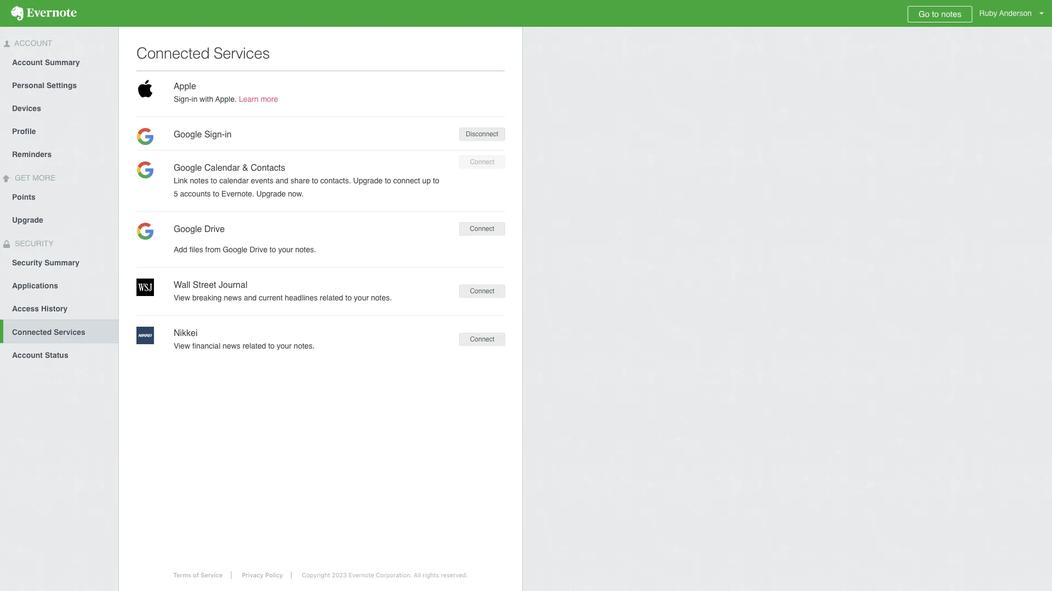Task type: vqa. For each thing, say whether or not it's contained in the screenshot.
the and to the left
yes



Task type: describe. For each thing, give the bounding box(es) containing it.
events
[[251, 177, 274, 185]]

add
[[174, 246, 187, 254]]

google calendar & contacts link notes to calendar events and share to contacts. upgrade to connect up to 5 accounts to evernote. upgrade now.
[[174, 163, 439, 198]]

nikkei view financial news related to your notes.
[[174, 328, 315, 351]]

evernote.
[[221, 190, 254, 198]]

connected services link
[[3, 320, 118, 344]]

more
[[33, 174, 56, 183]]

account status link
[[0, 344, 118, 367]]

now.
[[288, 190, 304, 198]]

view inside wall street journal view breaking news and current headlines related to your notes.
[[174, 294, 190, 303]]

0 vertical spatial services
[[214, 44, 270, 62]]

access history
[[12, 305, 68, 314]]

security for security summary
[[12, 259, 42, 267]]

copyright
[[302, 573, 330, 580]]

terms of service
[[173, 573, 223, 580]]

privacy policy link
[[234, 573, 292, 580]]

ruby anderson link
[[977, 0, 1052, 27]]

connect
[[393, 177, 420, 185]]

2023
[[332, 573, 347, 580]]

evernote
[[349, 573, 374, 580]]

to right up
[[433, 177, 439, 185]]

sign- for google
[[204, 129, 225, 140]]

more
[[261, 95, 278, 104]]

notes inside google calendar & contacts link notes to calendar events and share to contacts. upgrade to connect up to 5 accounts to evernote. upgrade now.
[[190, 177, 209, 185]]

add files from google drive to your notes.
[[174, 246, 316, 254]]

street
[[193, 280, 216, 290]]

ruby
[[980, 9, 998, 18]]

google for google sign-in
[[174, 129, 202, 140]]

account status
[[12, 351, 68, 360]]

apple
[[174, 81, 196, 91]]

terms of service link
[[165, 573, 232, 580]]

1 horizontal spatial connected services
[[136, 44, 270, 62]]

calendar
[[219, 177, 249, 185]]

account summary link
[[0, 50, 118, 73]]

financial
[[192, 342, 220, 351]]

contacts.
[[320, 177, 351, 185]]

summary for account
[[45, 58, 80, 67]]

access
[[12, 305, 39, 314]]

privacy policy
[[242, 573, 283, 580]]

notes. for add
[[295, 246, 316, 254]]

profile link
[[0, 119, 118, 143]]

1 horizontal spatial upgrade
[[256, 190, 286, 198]]

from
[[205, 246, 221, 254]]

service
[[201, 573, 223, 580]]

0 vertical spatial connected
[[136, 44, 210, 62]]

google for google calendar & contacts link notes to calendar events and share to contacts. upgrade to connect up to 5 accounts to evernote. upgrade now.
[[174, 163, 202, 173]]

applications link
[[0, 274, 118, 297]]

account for account
[[13, 39, 52, 48]]

your inside wall street journal view breaking news and current headlines related to your notes.
[[354, 294, 369, 303]]

terms
[[173, 573, 191, 580]]

security summary link
[[0, 251, 118, 274]]

reserved.
[[441, 573, 468, 580]]

files
[[190, 246, 203, 254]]

with
[[200, 95, 213, 104]]

reminders
[[12, 150, 52, 159]]

nikkei
[[174, 328, 198, 338]]

0 vertical spatial notes
[[942, 9, 962, 19]]

privacy
[[242, 573, 264, 580]]

calendar
[[204, 163, 240, 173]]

breaking
[[192, 294, 222, 303]]

your for nikkei
[[277, 342, 292, 351]]

personal
[[12, 81, 44, 90]]

2 horizontal spatial upgrade
[[353, 177, 383, 185]]

applications
[[12, 282, 58, 291]]

go to notes
[[919, 9, 962, 19]]

devices link
[[0, 96, 118, 119]]

personal settings link
[[0, 73, 118, 96]]

get
[[15, 174, 30, 183]]

related inside wall street journal view breaking news and current headlines related to your notes.
[[320, 294, 343, 303]]

to up wall street journal view breaking news and current headlines related to your notes.
[[270, 246, 276, 254]]

current
[[259, 294, 283, 303]]

journal
[[219, 280, 247, 290]]

go
[[919, 9, 930, 19]]

learn more link
[[239, 95, 278, 104]]



Task type: locate. For each thing, give the bounding box(es) containing it.
sign- up calendar
[[204, 129, 225, 140]]

go to notes link
[[908, 6, 973, 22]]

account for account summary
[[12, 58, 43, 67]]

summary up personal settings link
[[45, 58, 80, 67]]

1 vertical spatial news
[[223, 342, 241, 351]]

0 horizontal spatial connected
[[12, 328, 52, 337]]

to inside nikkei view financial news related to your notes.
[[268, 342, 275, 351]]

drive right from
[[250, 246, 268, 254]]

0 horizontal spatial connected services
[[12, 328, 85, 337]]

account
[[13, 39, 52, 48], [12, 58, 43, 67], [12, 351, 43, 360]]

points
[[12, 193, 36, 202]]

to right headlines on the left
[[345, 294, 352, 303]]

google for google drive
[[174, 224, 202, 234]]

security summary
[[12, 259, 79, 267]]

copyright 2023 evernote corporation. all rights reserved.
[[302, 573, 468, 580]]

notes
[[942, 9, 962, 19], [190, 177, 209, 185]]

2 view from the top
[[174, 342, 190, 351]]

in up calendar
[[225, 129, 232, 140]]

1 horizontal spatial notes
[[942, 9, 962, 19]]

0 vertical spatial related
[[320, 294, 343, 303]]

0 vertical spatial view
[[174, 294, 190, 303]]

summary up applications link
[[44, 259, 79, 267]]

google inside google calendar & contacts link notes to calendar events and share to contacts. upgrade to connect up to 5 accounts to evernote. upgrade now.
[[174, 163, 202, 173]]

notes right go
[[942, 9, 962, 19]]

2 summary from the top
[[44, 259, 79, 267]]

to
[[932, 9, 939, 19], [211, 177, 217, 185], [312, 177, 318, 185], [385, 177, 391, 185], [433, 177, 439, 185], [213, 190, 219, 198], [270, 246, 276, 254], [345, 294, 352, 303], [268, 342, 275, 351]]

5
[[174, 190, 178, 198]]

1 vertical spatial notes
[[190, 177, 209, 185]]

connected services down history
[[12, 328, 85, 337]]

security for security
[[13, 240, 54, 248]]

to right share
[[312, 177, 318, 185]]

sign- down apple
[[174, 95, 192, 104]]

0 horizontal spatial services
[[54, 328, 85, 337]]

0 horizontal spatial drive
[[204, 224, 225, 234]]

in for apple sign-in with apple. learn more
[[192, 95, 198, 104]]

history
[[41, 305, 68, 314]]

accounts
[[180, 190, 211, 198]]

services up apple sign-in with apple. learn more
[[214, 44, 270, 62]]

0 vertical spatial news
[[224, 294, 242, 303]]

and left share
[[276, 177, 288, 185]]

settings
[[47, 81, 77, 90]]

security up applications
[[12, 259, 42, 267]]

1 summary from the top
[[45, 58, 80, 67]]

profile
[[12, 127, 36, 136]]

1 view from the top
[[174, 294, 190, 303]]

news inside wall street journal view breaking news and current headlines related to your notes.
[[224, 294, 242, 303]]

google drive
[[174, 224, 225, 234]]

security up security summary
[[13, 240, 54, 248]]

news inside nikkei view financial news related to your notes.
[[223, 342, 241, 351]]

headlines
[[285, 294, 318, 303]]

0 vertical spatial connected services
[[136, 44, 270, 62]]

0 horizontal spatial sign-
[[174, 95, 192, 104]]

your
[[278, 246, 293, 254], [354, 294, 369, 303], [277, 342, 292, 351]]

2 vertical spatial notes.
[[294, 342, 315, 351]]

1 vertical spatial sign-
[[204, 129, 225, 140]]

1 horizontal spatial in
[[225, 129, 232, 140]]

google sign-in
[[174, 129, 232, 140]]

wall
[[174, 280, 190, 290]]

account summary
[[12, 58, 80, 67]]

to left connect
[[385, 177, 391, 185]]

contacts
[[251, 163, 285, 173]]

notes. inside wall street journal view breaking news and current headlines related to your notes.
[[371, 294, 392, 303]]

1 vertical spatial upgrade
[[256, 190, 286, 198]]

apple.
[[215, 95, 237, 104]]

0 vertical spatial your
[[278, 246, 293, 254]]

policy
[[265, 573, 283, 580]]

1 horizontal spatial services
[[214, 44, 270, 62]]

sign- inside apple sign-in with apple. learn more
[[174, 95, 192, 104]]

1 horizontal spatial related
[[320, 294, 343, 303]]

news
[[224, 294, 242, 303], [223, 342, 241, 351]]

notes up accounts
[[190, 177, 209, 185]]

1 vertical spatial in
[[225, 129, 232, 140]]

1 vertical spatial security
[[12, 259, 42, 267]]

related right financial
[[243, 342, 266, 351]]

news down journal
[[224, 294, 242, 303]]

1 vertical spatial summary
[[44, 259, 79, 267]]

to inside wall street journal view breaking news and current headlines related to your notes.
[[345, 294, 352, 303]]

1 horizontal spatial connected
[[136, 44, 210, 62]]

status
[[45, 351, 68, 360]]

ruby anderson
[[980, 9, 1032, 18]]

to down calendar
[[211, 177, 217, 185]]

1 vertical spatial drive
[[250, 246, 268, 254]]

to right go
[[932, 9, 939, 19]]

view inside nikkei view financial news related to your notes.
[[174, 342, 190, 351]]

1 vertical spatial connected
[[12, 328, 52, 337]]

1 horizontal spatial drive
[[250, 246, 268, 254]]

&
[[242, 163, 248, 173]]

1 vertical spatial view
[[174, 342, 190, 351]]

1 vertical spatial your
[[354, 294, 369, 303]]

0 vertical spatial security
[[13, 240, 54, 248]]

anderson
[[1000, 9, 1032, 18]]

and inside google calendar & contacts link notes to calendar events and share to contacts. upgrade to connect up to 5 accounts to evernote. upgrade now.
[[276, 177, 288, 185]]

view down the wall on the top of page
[[174, 294, 190, 303]]

1 horizontal spatial sign-
[[204, 129, 225, 140]]

news right financial
[[223, 342, 241, 351]]

related inside nikkei view financial news related to your notes.
[[243, 342, 266, 351]]

view down "nikkei"
[[174, 342, 190, 351]]

connected down access at left
[[12, 328, 52, 337]]

up
[[422, 177, 431, 185]]

apple sign-in with apple. learn more
[[174, 81, 278, 104]]

upgrade down events
[[256, 190, 286, 198]]

account for account status
[[12, 351, 43, 360]]

notes. for nikkei
[[294, 342, 315, 351]]

evernote image
[[0, 6, 88, 21]]

account left status
[[12, 351, 43, 360]]

1 horizontal spatial and
[[276, 177, 288, 185]]

connected
[[136, 44, 210, 62], [12, 328, 52, 337]]

0 vertical spatial and
[[276, 177, 288, 185]]

google up the link
[[174, 163, 202, 173]]

and inside wall street journal view breaking news and current headlines related to your notes.
[[244, 294, 257, 303]]

your inside nikkei view financial news related to your notes.
[[277, 342, 292, 351]]

and left current
[[244, 294, 257, 303]]

2 vertical spatial account
[[12, 351, 43, 360]]

rights
[[423, 573, 439, 580]]

drive up from
[[204, 224, 225, 234]]

summary
[[45, 58, 80, 67], [44, 259, 79, 267]]

access history link
[[0, 297, 118, 320]]

upgrade down points in the top of the page
[[12, 216, 43, 225]]

0 horizontal spatial in
[[192, 95, 198, 104]]

upgrade right contacts.
[[353, 177, 383, 185]]

personal settings
[[12, 81, 77, 90]]

0 horizontal spatial upgrade
[[12, 216, 43, 225]]

2 vertical spatial upgrade
[[12, 216, 43, 225]]

sign- for apple
[[174, 95, 192, 104]]

None submit
[[459, 128, 505, 141], [459, 156, 505, 169], [459, 222, 505, 236], [459, 285, 505, 298], [459, 333, 505, 346], [459, 128, 505, 141], [459, 156, 505, 169], [459, 222, 505, 236], [459, 285, 505, 298], [459, 333, 505, 346]]

connected services up apple
[[136, 44, 270, 62]]

security
[[13, 240, 54, 248], [12, 259, 42, 267]]

points link
[[0, 185, 118, 208]]

1 vertical spatial account
[[12, 58, 43, 67]]

upgrade
[[353, 177, 383, 185], [256, 190, 286, 198], [12, 216, 43, 225]]

in for google sign-in
[[225, 129, 232, 140]]

related
[[320, 294, 343, 303], [243, 342, 266, 351]]

google down with
[[174, 129, 202, 140]]

link
[[174, 177, 188, 185]]

1 vertical spatial services
[[54, 328, 85, 337]]

1 vertical spatial connected services
[[12, 328, 85, 337]]

connected services
[[136, 44, 270, 62], [12, 328, 85, 337]]

2 vertical spatial your
[[277, 342, 292, 351]]

sign-
[[174, 95, 192, 104], [204, 129, 225, 140]]

drive
[[204, 224, 225, 234], [250, 246, 268, 254]]

get more
[[13, 174, 56, 183]]

to down current
[[268, 342, 275, 351]]

to right accounts
[[213, 190, 219, 198]]

0 vertical spatial account
[[13, 39, 52, 48]]

0 horizontal spatial related
[[243, 342, 266, 351]]

in left with
[[192, 95, 198, 104]]

learn
[[239, 95, 259, 104]]

connected up apple
[[136, 44, 210, 62]]

0 horizontal spatial notes
[[190, 177, 209, 185]]

0 vertical spatial drive
[[204, 224, 225, 234]]

0 vertical spatial notes.
[[295, 246, 316, 254]]

google right from
[[223, 246, 248, 254]]

in inside apple sign-in with apple. learn more
[[192, 95, 198, 104]]

in
[[192, 95, 198, 104], [225, 129, 232, 140]]

notes. inside nikkei view financial news related to your notes.
[[294, 342, 315, 351]]

wall street journal view breaking news and current headlines related to your notes.
[[174, 280, 392, 303]]

all
[[414, 573, 421, 580]]

1 vertical spatial and
[[244, 294, 257, 303]]

1 vertical spatial notes.
[[371, 294, 392, 303]]

0 vertical spatial in
[[192, 95, 198, 104]]

0 horizontal spatial and
[[244, 294, 257, 303]]

1 vertical spatial related
[[243, 342, 266, 351]]

evernote link
[[0, 0, 88, 27]]

services
[[214, 44, 270, 62], [54, 328, 85, 337]]

summary for security
[[44, 259, 79, 267]]

account up account summary
[[13, 39, 52, 48]]

reminders link
[[0, 143, 118, 166]]

upgrade link
[[0, 208, 118, 231]]

of
[[193, 573, 199, 580]]

corporation.
[[376, 573, 412, 580]]

0 vertical spatial sign-
[[174, 95, 192, 104]]

devices
[[12, 104, 41, 113]]

0 vertical spatial upgrade
[[353, 177, 383, 185]]

services up account status link
[[54, 328, 85, 337]]

related right headlines on the left
[[320, 294, 343, 303]]

google up add in the top of the page
[[174, 224, 202, 234]]

account up personal
[[12, 58, 43, 67]]

your for add
[[278, 246, 293, 254]]

share
[[291, 177, 310, 185]]

0 vertical spatial summary
[[45, 58, 80, 67]]



